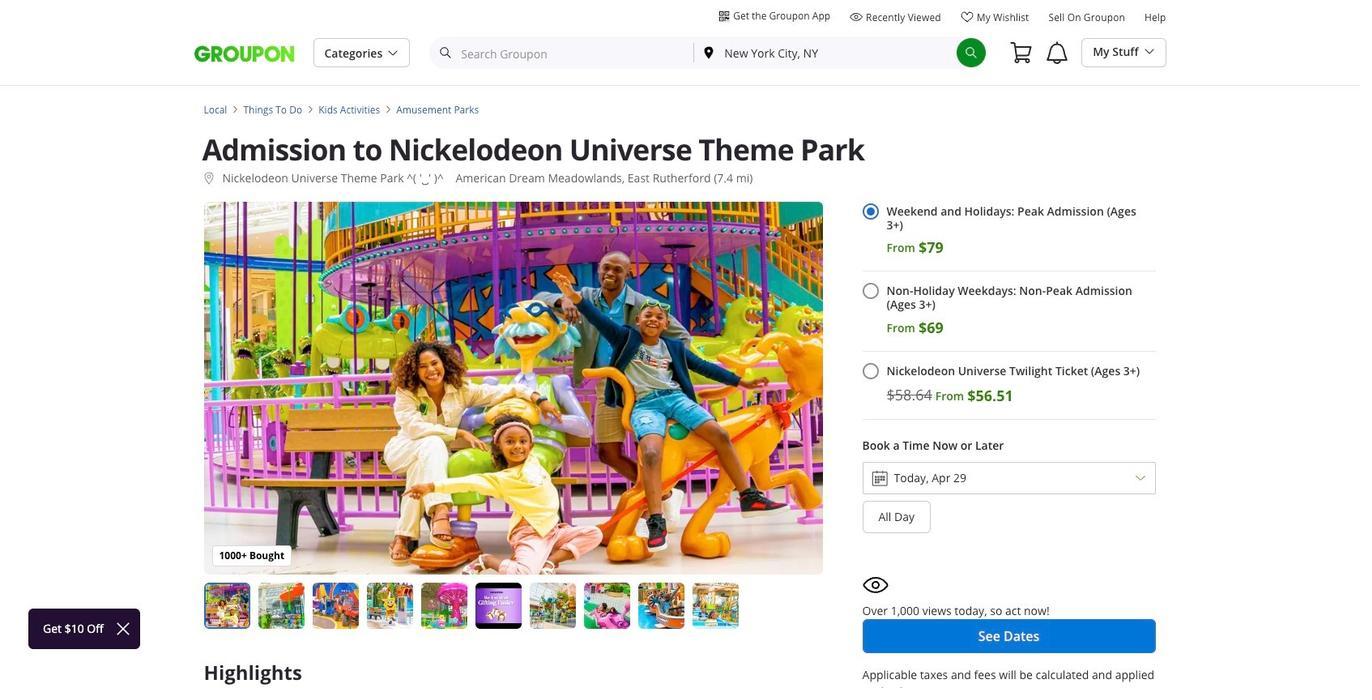 Task type: describe. For each thing, give the bounding box(es) containing it.
thumbnail 5 option
[[421, 583, 467, 629]]

east rutherford image
[[202, 172, 215, 185]]

thumbnail 9 option
[[638, 583, 685, 629]]

search image
[[966, 46, 979, 59]]

notifications inbox image
[[1045, 40, 1071, 66]]

image 9: admission to nickelodeon universe image
[[693, 583, 739, 629]]

image 8: admission to nickelodeon universe image
[[638, 583, 685, 629]]

image 1: admission to nickelodeon universe  ,selected image
[[204, 583, 250, 629]]

Search Groupon search field
[[430, 36, 988, 69]]

image 5: admission to nickelodeon universe image
[[421, 583, 467, 629]]

thumbnail 8 option
[[584, 583, 630, 629]]

image 4: admission to nickelodeon universe image
[[367, 583, 413, 629]]

Search Groupon search field
[[431, 38, 694, 67]]

video 1: admission to nickelodeon universe image
[[475, 583, 537, 629]]

thumbnail 6 option
[[475, 583, 537, 629]]

thumbnail 10 option
[[693, 583, 739, 629]]



Task type: locate. For each thing, give the bounding box(es) containing it.
image 2: admission to nickelodeon universe image
[[258, 583, 304, 629]]

search element
[[957, 38, 987, 67]]

thumbnail 2 option
[[258, 583, 304, 629]]

image 6: admission to nickelodeon universe image
[[530, 583, 576, 629]]

New York City, NY search field
[[695, 38, 957, 67]]

image 7: admission to nickelodeon universe image
[[584, 583, 630, 629]]

groupon image
[[194, 44, 294, 63]]

thumbnail 4 option
[[367, 583, 413, 629]]

thumbnail 7 option
[[530, 583, 576, 629]]

image 3: admission to nickelodeon universe image
[[312, 583, 359, 629]]

list box
[[204, 583, 747, 630]]

thumbnail 1 option
[[204, 583, 251, 630]]

thumbnail 3 option
[[312, 583, 359, 629]]



Task type: vqa. For each thing, say whether or not it's contained in the screenshot.
Video 1: Admission to Nickelodeon Universe IMAGE
yes



